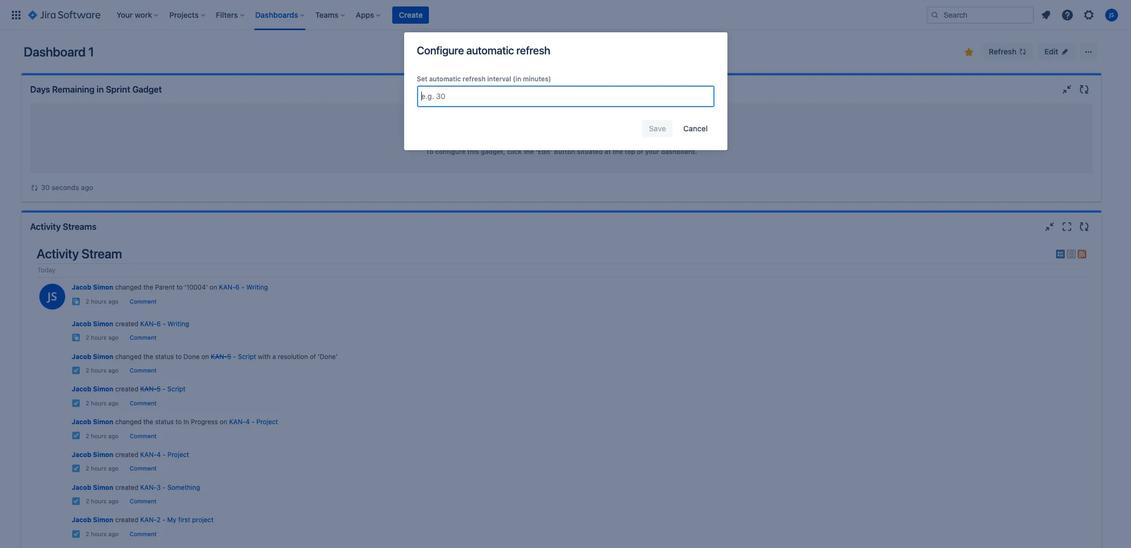 Task type: describe. For each thing, give the bounding box(es) containing it.
task image for jacob simon created kan-5 - script
[[72, 399, 80, 408]]

seconds
[[52, 183, 79, 192]]

first
[[178, 517, 190, 525]]

to for in
[[176, 418, 182, 426]]

simon for jacob simon created kan-3 - something
[[93, 484, 113, 492]]

kan-4 - project link for created
[[140, 451, 189, 459]]

today
[[37, 266, 56, 275]]

comment link for 4
[[130, 466, 157, 472]]

30 seconds ago
[[41, 183, 93, 192]]

created for 5
[[115, 386, 138, 394]]

1 horizontal spatial project
[[256, 418, 278, 426]]

jacob for jacob simon changed the status to done on kan-5 - script with a resolution of 'done'
[[72, 353, 91, 361]]

set
[[417, 75, 428, 83]]

- up the kan-3 - something link
[[163, 451, 166, 459]]

refresh activity streams image
[[1078, 220, 1091, 233]]

2 for jacob simon created kan-6 - writing
[[86, 335, 89, 341]]

refresh button
[[983, 43, 1034, 60]]

click
[[507, 148, 522, 156]]

ago for jacob simon created kan-5 - script
[[108, 400, 119, 407]]

- left with at the bottom left of page
[[233, 353, 236, 361]]

1 subtask image from the top
[[72, 297, 80, 306]]

'10004'
[[185, 284, 208, 292]]

comment link for status
[[130, 433, 157, 440]]

hours for jacob simon created kan-3 - something
[[91, 499, 107, 505]]

jacob simon created kan-2 - my first project
[[72, 517, 214, 525]]

1 vertical spatial 4
[[157, 451, 161, 459]]

Set automatic refresh interval (in minutes) field
[[418, 87, 713, 106]]

jacob simon link for jacob simon changed the parent to '10004' on kan-6 - writing
[[72, 284, 113, 292]]

edit icon image
[[1061, 47, 1069, 56]]

jacob for jacob simon changed the parent to '10004' on kan-6 - writing
[[72, 284, 91, 292]]

2 for jacob simon created kan-5 - script
[[86, 400, 89, 407]]

simon for jacob simon created kan-6 - writing
[[93, 320, 113, 328]]

remaining
[[52, 85, 94, 94]]

3 comment from the top
[[130, 368, 157, 374]]

minimize days remaining in sprint gadget image
[[1061, 83, 1074, 96]]

jacob simon link for with a resolution of 'done'
[[72, 353, 113, 361]]

parent
[[155, 284, 175, 292]]

maximize activity streams image
[[1061, 220, 1074, 233]]

refresh for configure automatic refresh
[[517, 44, 550, 57]]

status for done
[[155, 353, 174, 361]]

(in
[[513, 75, 521, 83]]

refresh days remaining in sprint gadget image
[[1078, 83, 1091, 96]]

hours for jacob simon created kan-5 - script
[[91, 400, 107, 407]]

1 comment from the top
[[130, 299, 157, 305]]

project
[[192, 517, 214, 525]]

comment for 3
[[130, 499, 157, 505]]

2 hours ago for 6
[[86, 335, 119, 341]]

task image for jacob simon changed the status to in progress on kan-4 - project
[[72, 432, 80, 441]]

primary element
[[6, 0, 927, 30]]

create
[[399, 10, 423, 19]]

dashboard 1
[[24, 44, 94, 59]]

activity streams
[[30, 222, 96, 232]]

hours for with a resolution of 'done'
[[91, 368, 107, 374]]

at
[[605, 148, 611, 156]]

- right 3
[[163, 484, 166, 492]]

edit link
[[1038, 43, 1076, 60]]

'done'
[[318, 353, 338, 361]]

your
[[645, 148, 660, 156]]

a
[[272, 353, 276, 361]]

kan-6 - writing link for changed the parent to '10004' on
[[219, 284, 268, 292]]

jacob simon link for jacob simon created kan-5 - script
[[72, 386, 113, 394]]

2 for jacob simon created kan-2 - my first project
[[86, 531, 89, 538]]

kan- right progress
[[229, 418, 246, 426]]

ago for jacob simon created kan-3 - something
[[108, 499, 119, 505]]

0 vertical spatial 6
[[235, 284, 240, 292]]

1 horizontal spatial writing
[[246, 284, 268, 292]]

minutes)
[[523, 75, 551, 83]]

hours for jacob simon created kan-4 - project
[[91, 466, 107, 472]]

the for jacob simon changed the status to done on kan-5 - script with a resolution of 'done'
[[143, 353, 153, 361]]

configure automatic refresh
[[417, 44, 550, 57]]

2 subtask image from the top
[[72, 334, 80, 342]]

comment for 2
[[130, 531, 157, 538]]

dashboard
[[24, 44, 86, 59]]

activity for activity streams
[[30, 222, 61, 232]]

automatic for configure
[[466, 44, 514, 57]]

my
[[167, 517, 176, 525]]

task image for jacob simon created kan-3 - something
[[72, 497, 80, 506]]

1 vertical spatial writing
[[167, 320, 189, 328]]

jacob for jacob simon created kan-2 - my first project
[[72, 517, 91, 525]]

jacob simon link for jacob simon created kan-4 - project
[[72, 451, 113, 459]]

comment for 5
[[130, 400, 157, 407]]

jacob for jacob simon created kan-5 - script
[[72, 386, 91, 394]]

comment for status
[[130, 433, 157, 440]]

2 hours ago for status
[[86, 433, 119, 440]]

jacob simon link for jacob simon created kan-6 - writing
[[72, 320, 113, 328]]

kan-4 - project link for changed the status to in progress on
[[229, 418, 278, 426]]

2 for jacob simon created kan-4 - project
[[86, 466, 89, 472]]

Search field
[[927, 6, 1034, 23]]

create banner
[[0, 0, 1131, 30]]

3
[[157, 484, 161, 492]]

simon for jacob simon created kan-4 - project
[[93, 451, 113, 459]]

the right click at the top left
[[524, 148, 534, 156]]

ago for with a resolution of 'done'
[[108, 368, 119, 374]]

resolution
[[278, 353, 308, 361]]

kan- up 3
[[140, 451, 157, 459]]

2 hours ago for 5
[[86, 400, 119, 407]]

0 horizontal spatial script
[[167, 386, 185, 394]]

- left the my
[[162, 517, 165, 525]]

- up jacob simon changed the status to in progress on kan-4 - project
[[163, 386, 166, 394]]

1 task image from the top
[[72, 366, 80, 375]]

1 horizontal spatial script
[[238, 353, 256, 361]]

ago for jacob simon created kan-4 - project
[[108, 466, 119, 472]]

kan-6 - writing link for created
[[140, 320, 189, 328]]

edit
[[1045, 47, 1059, 56]]

days remaining in sprint gadget
[[30, 85, 162, 94]]

on for '10004'
[[210, 284, 217, 292]]

to for done
[[176, 353, 182, 361]]

configure
[[435, 148, 466, 156]]

changed for changed the status to in progress on
[[115, 418, 142, 426]]

days
[[30, 85, 50, 94]]

comment link for 6
[[130, 335, 157, 341]]

settings image
[[43, 116, 1080, 129]]

3 2 hours ago from the top
[[86, 368, 119, 374]]

refresh
[[989, 47, 1017, 56]]

2 for jacob simon created kan-3 - something
[[86, 499, 89, 505]]

to configure this gadget, click the 'edit' button situated at the top of your dashboard.
[[426, 148, 697, 156]]

jacob simon created kan-3 - something
[[72, 484, 200, 492]]

simon for jacob simon changed the status to in progress on kan-4 - project
[[93, 418, 113, 426]]

kan- right the done
[[211, 353, 227, 361]]

automatic for set
[[429, 75, 461, 83]]



Task type: vqa. For each thing, say whether or not it's contained in the screenshot.
3rd Simon from the bottom of the page
yes



Task type: locate. For each thing, give the bounding box(es) containing it.
comment up jacob simon created kan-5 - script
[[130, 368, 157, 374]]

comment down the 'jacob simon created kan-2 - my first project'
[[130, 531, 157, 538]]

0 horizontal spatial of
[[310, 353, 316, 361]]

0 vertical spatial kan-4 - project link
[[229, 418, 278, 426]]

dashboard.
[[661, 148, 697, 156]]

ago inside days remaining in sprint gadget region
[[81, 183, 93, 192]]

2
[[86, 299, 89, 305], [86, 335, 89, 341], [86, 368, 89, 374], [86, 400, 89, 407], [86, 433, 89, 440], [86, 466, 89, 472], [86, 499, 89, 505], [157, 517, 161, 525], [86, 531, 89, 538]]

refresh up minutes)
[[517, 44, 550, 57]]

the down jacob simon created kan-6 - writing
[[143, 353, 153, 361]]

ago up jacob simon created kan-6 - writing
[[108, 299, 119, 305]]

30
[[41, 183, 50, 192]]

in
[[184, 418, 189, 426]]

2 vertical spatial task image
[[72, 530, 80, 539]]

jacob simon changed the status to in progress on kan-4 - project
[[72, 418, 278, 426]]

kan- down parent
[[140, 320, 157, 328]]

5 2 hours ago from the top
[[86, 433, 119, 440]]

star dashboard 1 image
[[963, 46, 976, 59]]

0 horizontal spatial kan-4 - project link
[[140, 451, 189, 459]]

kan-3 - something link
[[140, 484, 200, 492]]

situated
[[577, 148, 603, 156]]

5 left with at the bottom left of page
[[227, 353, 231, 361]]

progress
[[191, 418, 218, 426]]

5 up jacob simon changed the status to in progress on kan-4 - project
[[157, 386, 161, 394]]

to
[[426, 148, 434, 156]]

1 vertical spatial task image
[[72, 465, 80, 473]]

ago down jacob simon created kan-6 - writing
[[108, 335, 119, 341]]

kan-6 - writing link right '10004'
[[219, 284, 268, 292]]

2 hours ago for 3
[[86, 499, 119, 505]]

task image for kan-2 - my first project
[[72, 530, 80, 539]]

created for 6
[[115, 320, 138, 328]]

to
[[177, 284, 183, 292], [176, 353, 182, 361], [176, 418, 182, 426]]

jacob simon created kan-5 - script
[[72, 386, 185, 394]]

1 vertical spatial to
[[176, 353, 182, 361]]

cancel button
[[677, 120, 714, 137]]

set automatic refresh interval (in minutes)
[[417, 75, 551, 83]]

0 vertical spatial refresh
[[517, 44, 550, 57]]

1 vertical spatial kan-4 - project link
[[140, 451, 189, 459]]

kan- left the my
[[140, 517, 157, 525]]

0 vertical spatial task image
[[72, 366, 80, 375]]

jacob simon link for jacob simon changed the status to in progress on kan-4 - project
[[72, 418, 113, 426]]

1 horizontal spatial kan-6 - writing link
[[219, 284, 268, 292]]

jira software image
[[28, 8, 100, 21], [28, 8, 100, 21]]

2 hours ago for 4
[[86, 466, 119, 472]]

'edit'
[[536, 148, 553, 156]]

1 horizontal spatial refresh
[[517, 44, 550, 57]]

1 vertical spatial automatic
[[429, 75, 461, 83]]

1 vertical spatial project
[[168, 451, 189, 459]]

5 jacob from the top
[[72, 418, 91, 426]]

4 created from the top
[[115, 484, 138, 492]]

0 vertical spatial on
[[210, 284, 217, 292]]

to right parent
[[177, 284, 183, 292]]

hours for jacob simon changed the status to in progress on kan-4 - project
[[91, 433, 107, 440]]

- right progress
[[252, 418, 255, 426]]

5 jacob simon link from the top
[[72, 418, 113, 426]]

3 jacob simon link from the top
[[72, 353, 113, 361]]

2 hours from the top
[[91, 335, 107, 341]]

1 2 hours ago from the top
[[86, 299, 119, 305]]

of inside days remaining in sprint gadget region
[[637, 148, 644, 156]]

ago down jacob simon created kan-4 - project
[[108, 466, 119, 472]]

3 task image from the top
[[72, 497, 80, 506]]

0 horizontal spatial kan-6 - writing link
[[140, 320, 189, 328]]

0 vertical spatial writing
[[246, 284, 268, 292]]

changed up jacob simon created kan-6 - writing
[[115, 284, 142, 292]]

1 status from the top
[[155, 353, 174, 361]]

simon for jacob simon created kan-5 - script
[[93, 386, 113, 394]]

0 horizontal spatial 5
[[157, 386, 161, 394]]

refresh
[[517, 44, 550, 57], [463, 75, 486, 83]]

4 comment from the top
[[130, 400, 157, 407]]

jacob for jacob simon created kan-3 - something
[[72, 484, 91, 492]]

2 hours ago
[[86, 299, 119, 305], [86, 335, 119, 341], [86, 368, 119, 374], [86, 400, 119, 407], [86, 433, 119, 440], [86, 466, 119, 472], [86, 499, 119, 505], [86, 531, 119, 538]]

comment link down jacob simon created kan-6 - writing
[[130, 335, 157, 341]]

3 jacob from the top
[[72, 353, 91, 361]]

4 up 3
[[157, 451, 161, 459]]

hours up jacob simon created kan-4 - project
[[91, 433, 107, 440]]

kan-4 - project link
[[229, 418, 278, 426], [140, 451, 189, 459]]

2 vertical spatial changed
[[115, 418, 142, 426]]

8 jacob simon link from the top
[[72, 517, 113, 525]]

0 vertical spatial status
[[155, 353, 174, 361]]

status left the done
[[155, 353, 174, 361]]

jacob simon link for jacob simon created kan-2 - my first project
[[72, 517, 113, 525]]

1 jacob simon link from the top
[[72, 284, 113, 292]]

3 task image from the top
[[72, 530, 80, 539]]

0 vertical spatial task image
[[72, 399, 80, 408]]

1 horizontal spatial automatic
[[466, 44, 514, 57]]

1 vertical spatial of
[[310, 353, 316, 361]]

2 vertical spatial on
[[220, 418, 227, 426]]

hours
[[91, 299, 107, 305], [91, 335, 107, 341], [91, 368, 107, 374], [91, 400, 107, 407], [91, 433, 107, 440], [91, 466, 107, 472], [91, 499, 107, 505], [91, 531, 107, 538]]

4 jacob from the top
[[72, 386, 91, 394]]

status
[[155, 353, 174, 361], [155, 418, 174, 426]]

comment up jacob simon created kan-4 - project
[[130, 433, 157, 440]]

comment link for 3
[[130, 499, 157, 505]]

5
[[227, 353, 231, 361], [157, 386, 161, 394]]

1 vertical spatial activity
[[37, 246, 79, 261]]

2 for jacob simon changed the status to in progress on kan-4 - project
[[86, 433, 89, 440]]

configure automatic refresh dialog
[[404, 32, 727, 150]]

project
[[256, 418, 278, 426], [168, 451, 189, 459]]

jacob simon changed the status to done on kan-5 - script with a resolution of 'done'
[[72, 353, 338, 361]]

comment down jacob simon created kan-6 - writing
[[130, 335, 157, 341]]

2 hours ago down jacob simon created kan-6 - writing
[[86, 335, 119, 341]]

comment link down jacob simon created kan-4 - project
[[130, 466, 157, 472]]

kan- up jacob simon changed the status to in progress on kan-4 - project
[[140, 386, 157, 394]]

0 vertical spatial to
[[177, 284, 183, 292]]

ago down 'jacob simon created kan-3 - something'
[[108, 499, 119, 505]]

simon for jacob simon changed the status to done on kan-5 - script with a resolution of 'done'
[[93, 353, 113, 361]]

simon for jacob simon created kan-2 - my first project
[[93, 517, 113, 525]]

2 comment from the top
[[130, 335, 157, 341]]

hours for jacob simon created kan-2 - my first project
[[91, 531, 107, 538]]

0 vertical spatial subtask image
[[72, 297, 80, 306]]

jacob simon link for jacob simon created kan-3 - something
[[72, 484, 113, 492]]

1
[[88, 44, 94, 59]]

on right '10004'
[[210, 284, 217, 292]]

6 comment from the top
[[130, 466, 157, 472]]

hours down the 'jacob simon created kan-2 - my first project'
[[91, 531, 107, 538]]

ago down the 'jacob simon created kan-2 - my first project'
[[108, 531, 119, 538]]

done
[[184, 353, 200, 361]]

sprint
[[106, 85, 130, 94]]

4 comment link from the top
[[130, 400, 157, 407]]

an arrow curved in a circular way on the button that refreshes the dashboard image
[[30, 184, 39, 192]]

6 jacob from the top
[[72, 451, 91, 459]]

0 horizontal spatial automatic
[[429, 75, 461, 83]]

7 simon from the top
[[93, 484, 113, 492]]

7 jacob from the top
[[72, 484, 91, 492]]

comment link
[[130, 299, 157, 305], [130, 335, 157, 341], [130, 368, 157, 374], [130, 400, 157, 407], [130, 433, 157, 440], [130, 466, 157, 472], [130, 499, 157, 505], [130, 531, 157, 538]]

script left with at the bottom left of page
[[238, 353, 256, 361]]

2 simon from the top
[[93, 320, 113, 328]]

3 changed from the top
[[115, 418, 142, 426]]

refresh image
[[1019, 47, 1028, 56]]

7 hours from the top
[[91, 499, 107, 505]]

on for done
[[201, 353, 209, 361]]

script
[[238, 353, 256, 361], [167, 386, 185, 394]]

kan-4 - project link right progress
[[229, 418, 278, 426]]

hours down jacob simon created kan-5 - script
[[91, 400, 107, 407]]

comment down jacob simon created kan-5 - script
[[130, 400, 157, 407]]

comment link up jacob simon created kan-5 - script
[[130, 368, 157, 374]]

2 hours ago down jacob simon created kan-4 - project
[[86, 466, 119, 472]]

1 vertical spatial refresh
[[463, 75, 486, 83]]

changed up jacob simon created kan-5 - script
[[115, 353, 142, 361]]

activity stream
[[37, 246, 122, 261]]

hours up jacob simon created kan-5 - script
[[91, 368, 107, 374]]

1 horizontal spatial 5
[[227, 353, 231, 361]]

activity up today
[[37, 246, 79, 261]]

1 vertical spatial changed
[[115, 353, 142, 361]]

8 comment from the top
[[130, 531, 157, 538]]

comment down 'jacob simon created kan-3 - something'
[[130, 499, 157, 505]]

0 horizontal spatial 6
[[157, 320, 161, 328]]

2 vertical spatial task image
[[72, 497, 80, 506]]

6 jacob simon link from the top
[[72, 451, 113, 459]]

7 comment from the top
[[130, 499, 157, 505]]

3 simon from the top
[[93, 353, 113, 361]]

gadget,
[[481, 148, 505, 156]]

0 horizontal spatial writing
[[167, 320, 189, 328]]

comment
[[130, 299, 157, 305], [130, 335, 157, 341], [130, 368, 157, 374], [130, 400, 157, 407], [130, 433, 157, 440], [130, 466, 157, 472], [130, 499, 157, 505], [130, 531, 157, 538]]

task image for kan-4 - project
[[72, 465, 80, 473]]

in
[[97, 85, 104, 94]]

7 2 hours ago from the top
[[86, 499, 119, 505]]

comment up jacob simon created kan-6 - writing
[[130, 299, 157, 305]]

task image
[[72, 366, 80, 375], [72, 465, 80, 473], [72, 530, 80, 539]]

4
[[246, 418, 250, 426], [157, 451, 161, 459]]

1 vertical spatial 5
[[157, 386, 161, 394]]

1 vertical spatial on
[[201, 353, 209, 361]]

jacob
[[72, 284, 91, 292], [72, 320, 91, 328], [72, 353, 91, 361], [72, 386, 91, 394], [72, 418, 91, 426], [72, 451, 91, 459], [72, 484, 91, 492], [72, 517, 91, 525]]

3 created from the top
[[115, 451, 138, 459]]

5 comment link from the top
[[130, 433, 157, 440]]

ago right seconds at the top of the page
[[81, 183, 93, 192]]

6 simon from the top
[[93, 451, 113, 459]]

script up jacob simon changed the status to in progress on kan-4 - project
[[167, 386, 185, 394]]

the right at
[[613, 148, 623, 156]]

6 right '10004'
[[235, 284, 240, 292]]

with
[[258, 353, 271, 361]]

3 hours from the top
[[91, 368, 107, 374]]

1 vertical spatial 6
[[157, 320, 161, 328]]

0 vertical spatial 5
[[227, 353, 231, 361]]

jacob simon created kan-4 - project
[[72, 451, 189, 459]]

-
[[241, 284, 244, 292], [163, 320, 166, 328], [233, 353, 236, 361], [163, 386, 166, 394], [252, 418, 255, 426], [163, 451, 166, 459], [163, 484, 166, 492], [162, 517, 165, 525]]

kan- up the 'jacob simon created kan-2 - my first project'
[[140, 484, 157, 492]]

4 right progress
[[246, 418, 250, 426]]

8 jacob from the top
[[72, 517, 91, 525]]

hours for jacob simon created kan-6 - writing
[[91, 335, 107, 341]]

2 2 hours ago from the top
[[86, 335, 119, 341]]

8 simon from the top
[[93, 517, 113, 525]]

on
[[210, 284, 217, 292], [201, 353, 209, 361], [220, 418, 227, 426]]

0 vertical spatial kan-6 - writing link
[[219, 284, 268, 292]]

2 horizontal spatial on
[[220, 418, 227, 426]]

1 changed from the top
[[115, 284, 142, 292]]

refresh left interval
[[463, 75, 486, 83]]

comment link up jacob simon created kan-6 - writing
[[130, 299, 157, 305]]

2 hours ago for 2
[[86, 531, 119, 538]]

hours up jacob simon created kan-6 - writing
[[91, 299, 107, 305]]

ago for jacob simon changed the status to in progress on kan-4 - project
[[108, 433, 119, 440]]

5 created from the top
[[115, 517, 138, 525]]

1 vertical spatial script
[[167, 386, 185, 394]]

2 jacob simon link from the top
[[72, 320, 113, 328]]

1 hours from the top
[[91, 299, 107, 305]]

- right '10004'
[[241, 284, 244, 292]]

ago down jacob simon created kan-5 - script
[[108, 400, 119, 407]]

ago up jacob simon created kan-4 - project
[[108, 433, 119, 440]]

comment link up jacob simon created kan-4 - project
[[130, 433, 157, 440]]

status for in
[[155, 418, 174, 426]]

create button
[[393, 6, 429, 23]]

2 hours ago down the 'jacob simon created kan-2 - my first project'
[[86, 531, 119, 538]]

activity for activity stream
[[37, 246, 79, 261]]

kan-2 - my first project link
[[140, 517, 214, 525]]

0 vertical spatial changed
[[115, 284, 142, 292]]

2 hours ago up jacob simon created kan-6 - writing
[[86, 299, 119, 305]]

1 vertical spatial subtask image
[[72, 334, 80, 342]]

the up jacob simon created kan-4 - project
[[143, 418, 153, 426]]

hours down jacob simon created kan-6 - writing
[[91, 335, 107, 341]]

2 created from the top
[[115, 386, 138, 394]]

search image
[[931, 11, 939, 19]]

automatic up set automatic refresh interval (in minutes)
[[466, 44, 514, 57]]

0 vertical spatial of
[[637, 148, 644, 156]]

automatic right set
[[429, 75, 461, 83]]

comment for 4
[[130, 466, 157, 472]]

6 hours from the top
[[91, 466, 107, 472]]

2 task image from the top
[[72, 432, 80, 441]]

6
[[235, 284, 240, 292], [157, 320, 161, 328]]

2 hours ago down jacob simon created kan-5 - script
[[86, 400, 119, 407]]

2 hours ago up jacob simon created kan-5 - script
[[86, 368, 119, 374]]

activity
[[30, 222, 61, 232], [37, 246, 79, 261]]

something
[[167, 484, 200, 492]]

7 jacob simon link from the top
[[72, 484, 113, 492]]

2 hours ago down 'jacob simon created kan-3 - something'
[[86, 499, 119, 505]]

hours down 'jacob simon created kan-3 - something'
[[91, 499, 107, 505]]

simon
[[93, 284, 113, 292], [93, 320, 113, 328], [93, 353, 113, 361], [93, 386, 113, 394], [93, 418, 113, 426], [93, 451, 113, 459], [93, 484, 113, 492], [93, 517, 113, 525]]

1 horizontal spatial on
[[210, 284, 217, 292]]

2 vertical spatial to
[[176, 418, 182, 426]]

1 vertical spatial kan-6 - writing link
[[140, 320, 189, 328]]

8 2 hours ago from the top
[[86, 531, 119, 538]]

comment for 6
[[130, 335, 157, 341]]

1 vertical spatial task image
[[72, 432, 80, 441]]

task image
[[72, 399, 80, 408], [72, 432, 80, 441], [72, 497, 80, 506]]

this
[[467, 148, 479, 156]]

simon for jacob simon changed the parent to '10004' on kan-6 - writing
[[93, 284, 113, 292]]

1 horizontal spatial kan-4 - project link
[[229, 418, 278, 426]]

status left in
[[155, 418, 174, 426]]

kan- right '10004'
[[219, 284, 235, 292]]

to for '10004'
[[177, 284, 183, 292]]

0 horizontal spatial project
[[168, 451, 189, 459]]

changed down jacob simon created kan-5 - script
[[115, 418, 142, 426]]

1 task image from the top
[[72, 399, 80, 408]]

kan-
[[219, 284, 235, 292], [140, 320, 157, 328], [211, 353, 227, 361], [140, 386, 157, 394], [229, 418, 246, 426], [140, 451, 157, 459], [140, 484, 157, 492], [140, 517, 157, 525]]

4 jacob simon link from the top
[[72, 386, 113, 394]]

minimize activity streams image
[[1044, 220, 1056, 233]]

2 hours ago up jacob simon created kan-4 - project
[[86, 433, 119, 440]]

created
[[115, 320, 138, 328], [115, 386, 138, 394], [115, 451, 138, 459], [115, 484, 138, 492], [115, 517, 138, 525]]

the
[[524, 148, 534, 156], [613, 148, 623, 156], [143, 284, 153, 292], [143, 353, 153, 361], [143, 418, 153, 426]]

6 comment link from the top
[[130, 466, 157, 472]]

4 simon from the top
[[93, 386, 113, 394]]

1 comment link from the top
[[130, 299, 157, 305]]

activity left streams
[[30, 222, 61, 232]]

comment link down jacob simon created kan-5 - script
[[130, 400, 157, 407]]

to left the done
[[176, 353, 182, 361]]

jacob for jacob simon created kan-6 - writing
[[72, 320, 91, 328]]

8 hours from the top
[[91, 531, 107, 538]]

changed for changed the parent to '10004' on
[[115, 284, 142, 292]]

configure
[[417, 44, 464, 57]]

0 vertical spatial project
[[256, 418, 278, 426]]

refresh for set automatic refresh interval (in minutes)
[[463, 75, 486, 83]]

comment down jacob simon created kan-4 - project
[[130, 466, 157, 472]]

2 status from the top
[[155, 418, 174, 426]]

2 task image from the top
[[72, 465, 80, 473]]

cancel
[[683, 124, 708, 133]]

stream
[[82, 246, 122, 261]]

jacob for jacob simon created kan-4 - project
[[72, 451, 91, 459]]

streams
[[63, 222, 96, 232]]

1 horizontal spatial 6
[[235, 284, 240, 292]]

2 jacob from the top
[[72, 320, 91, 328]]

interval
[[487, 75, 511, 83]]

gadget
[[132, 85, 162, 94]]

1 simon from the top
[[93, 284, 113, 292]]

ago for jacob simon created kan-6 - writing
[[108, 335, 119, 341]]

created for 3
[[115, 484, 138, 492]]

of left the 'done'
[[310, 353, 316, 361]]

jacob simon created kan-6 - writing
[[72, 320, 189, 328]]

jacob simon link
[[72, 284, 113, 292], [72, 320, 113, 328], [72, 353, 113, 361], [72, 386, 113, 394], [72, 418, 113, 426], [72, 451, 113, 459], [72, 484, 113, 492], [72, 517, 113, 525]]

5 comment from the top
[[130, 433, 157, 440]]

comment link for 5
[[130, 400, 157, 407]]

0 vertical spatial activity
[[30, 222, 61, 232]]

the for jacob simon changed the status to in progress on kan-4 - project
[[143, 418, 153, 426]]

the for jacob simon changed the parent to '10004' on kan-6 - writing
[[143, 284, 153, 292]]

comment link down the 'jacob simon created kan-2 - my first project'
[[130, 531, 157, 538]]

comment link for 2
[[130, 531, 157, 538]]

1 horizontal spatial of
[[637, 148, 644, 156]]

7 comment link from the top
[[130, 499, 157, 505]]

5 hours from the top
[[91, 433, 107, 440]]

comment link down 'jacob simon created kan-3 - something'
[[130, 499, 157, 505]]

to left in
[[176, 418, 182, 426]]

automatic
[[466, 44, 514, 57], [429, 75, 461, 83]]

0 vertical spatial 4
[[246, 418, 250, 426]]

kan-6 - writing link down parent
[[140, 320, 189, 328]]

1 vertical spatial status
[[155, 418, 174, 426]]

6 down parent
[[157, 320, 161, 328]]

4 2 hours ago from the top
[[86, 400, 119, 407]]

ago
[[81, 183, 93, 192], [108, 299, 119, 305], [108, 335, 119, 341], [108, 368, 119, 374], [108, 400, 119, 407], [108, 433, 119, 440], [108, 466, 119, 472], [108, 499, 119, 505], [108, 531, 119, 538]]

2 changed from the top
[[115, 353, 142, 361]]

- down parent
[[163, 320, 166, 328]]

of right top
[[637, 148, 644, 156]]

subtask image
[[72, 297, 80, 306], [72, 334, 80, 342]]

0 horizontal spatial refresh
[[463, 75, 486, 83]]

ago for jacob simon created kan-2 - my first project
[[108, 531, 119, 538]]

0 vertical spatial automatic
[[466, 44, 514, 57]]

button
[[554, 148, 575, 156]]

changed
[[115, 284, 142, 292], [115, 353, 142, 361], [115, 418, 142, 426]]

jacob simon image
[[39, 284, 65, 310]]

writing
[[246, 284, 268, 292], [167, 320, 189, 328]]

6 2 hours ago from the top
[[86, 466, 119, 472]]

3 comment link from the top
[[130, 368, 157, 374]]

0 horizontal spatial on
[[201, 353, 209, 361]]

created for 4
[[115, 451, 138, 459]]

5 simon from the top
[[93, 418, 113, 426]]

kan-6 - writing link
[[219, 284, 268, 292], [140, 320, 189, 328]]

of
[[637, 148, 644, 156], [310, 353, 316, 361]]

1 horizontal spatial 4
[[246, 418, 250, 426]]

4 hours from the top
[[91, 400, 107, 407]]

0 vertical spatial script
[[238, 353, 256, 361]]

2 comment link from the top
[[130, 335, 157, 341]]

2 for with a resolution of 'done'
[[86, 368, 89, 374]]

1 jacob from the top
[[72, 284, 91, 292]]

jacob for jacob simon changed the status to in progress on kan-4 - project
[[72, 418, 91, 426]]

1 created from the top
[[115, 320, 138, 328]]

days remaining in sprint gadget region
[[30, 103, 1093, 194]]

0 horizontal spatial 4
[[157, 451, 161, 459]]

hours down jacob simon created kan-4 - project
[[91, 466, 107, 472]]

top
[[625, 148, 635, 156]]

created for 2
[[115, 517, 138, 525]]

ago up jacob simon created kan-5 - script
[[108, 368, 119, 374]]

kan-4 - project link up the kan-3 - something link
[[140, 451, 189, 459]]

on right the done
[[201, 353, 209, 361]]

8 comment link from the top
[[130, 531, 157, 538]]

on right progress
[[220, 418, 227, 426]]

jacob simon changed the parent to '10004' on kan-6 - writing
[[72, 284, 268, 292]]

the left parent
[[143, 284, 153, 292]]



